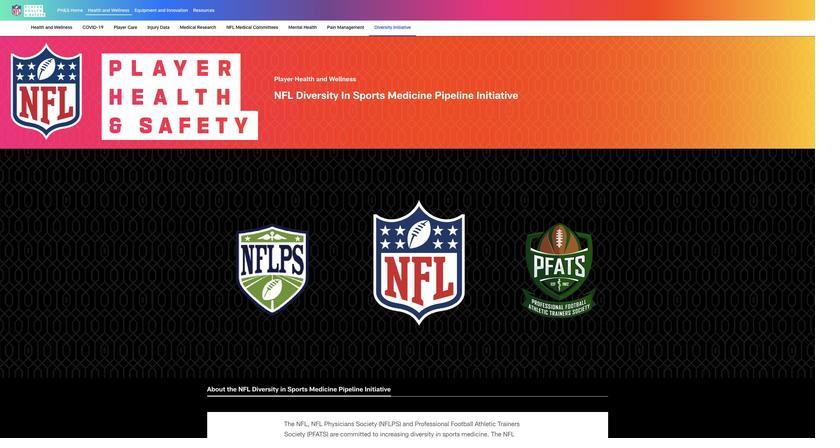Task type: vqa. For each thing, say whether or not it's contained in the screenshot.
"'NFL" within NFL Total Access Baldinger, Chase Daniel break down Chiefs-Ravens matchup | 'NFL Tot
no



Task type: locate. For each thing, give the bounding box(es) containing it.
1 horizontal spatial medical
[[236, 26, 252, 30]]

1 vertical spatial wellness
[[54, 26, 72, 30]]

0 vertical spatial initiative
[[394, 26, 411, 30]]

medical
[[180, 26, 196, 30], [236, 26, 252, 30]]

0 horizontal spatial initiative
[[365, 387, 391, 394]]

the down "athletic"
[[491, 432, 502, 438]]

health
[[88, 9, 101, 13], [31, 26, 44, 30], [304, 26, 317, 30], [295, 77, 315, 83]]

pipeline
[[435, 92, 474, 102], [339, 387, 363, 394]]

covid-19 link
[[80, 21, 106, 35]]

0 vertical spatial diversity
[[375, 26, 392, 30]]

medicine.
[[462, 432, 490, 438]]

1 vertical spatial health and wellness link
[[31, 21, 75, 35]]

0 horizontal spatial health and wellness link
[[31, 21, 75, 35]]

player inside page main content main content
[[274, 77, 293, 83]]

banner
[[0, 0, 816, 36]]

player for player health and wellness
[[274, 77, 293, 83]]

0 horizontal spatial in
[[280, 387, 286, 394]]

equipment
[[135, 9, 157, 13]]

health and wellness link
[[88, 9, 129, 13], [31, 21, 75, 35]]

medical research link
[[177, 21, 219, 35]]

initiative
[[394, 26, 411, 30], [477, 92, 519, 102], [365, 387, 391, 394]]

2 medical from the left
[[236, 26, 252, 30]]

society down nfl,
[[284, 432, 305, 438]]

1 vertical spatial the
[[491, 432, 502, 438]]

in
[[280, 387, 286, 394], [436, 432, 441, 438]]

ph&s home
[[57, 9, 83, 13]]

1 vertical spatial sports
[[288, 387, 308, 394]]

medical research
[[180, 26, 216, 30]]

and
[[102, 9, 110, 13], [158, 9, 166, 13], [45, 26, 53, 30], [316, 77, 328, 83], [403, 422, 413, 428]]

0 horizontal spatial medical
[[180, 26, 196, 30]]

health and wellness
[[88, 9, 129, 13], [31, 26, 72, 30]]

(nflps)
[[379, 422, 401, 428]]

1 horizontal spatial society
[[356, 422, 377, 428]]

society
[[356, 422, 377, 428], [284, 432, 305, 438]]

player health and wellness image
[[0, 36, 269, 149]]

football
[[451, 422, 473, 428]]

nfl medical committees
[[227, 26, 278, 30]]

1 horizontal spatial diversity
[[296, 92, 339, 102]]

1 horizontal spatial pipeline
[[435, 92, 474, 102]]

medical left research
[[180, 26, 196, 30]]

1 horizontal spatial player
[[274, 77, 293, 83]]

1 horizontal spatial sports
[[353, 92, 385, 102]]

player
[[114, 26, 127, 30], [274, 77, 293, 83]]

1 horizontal spatial in
[[436, 432, 441, 438]]

0 horizontal spatial medicine
[[309, 387, 337, 394]]

0 horizontal spatial the
[[284, 422, 295, 428]]

nfl diversity in sports medicine pipeline initiative
[[274, 92, 519, 102]]

0 vertical spatial medicine
[[388, 92, 432, 102]]

pain management link
[[325, 21, 367, 35]]

the
[[227, 387, 237, 394]]

player care link
[[111, 21, 140, 35]]

committed
[[340, 432, 371, 438]]

wellness down ph&s
[[54, 26, 72, 30]]

sports
[[353, 92, 385, 102], [288, 387, 308, 394]]

2 horizontal spatial diversity
[[375, 26, 392, 30]]

0 vertical spatial pipeline
[[435, 92, 474, 102]]

1 vertical spatial society
[[284, 432, 305, 438]]

professional
[[415, 422, 449, 428]]

diversity initiative link
[[372, 21, 414, 35]]

0 vertical spatial the
[[284, 422, 295, 428]]

0 horizontal spatial diversity
[[252, 387, 279, 394]]

player care
[[114, 26, 137, 30]]

increasing
[[380, 432, 409, 438]]

1 vertical spatial initiative
[[477, 92, 519, 102]]

diversity inside 'banner'
[[375, 26, 392, 30]]

1 horizontal spatial health and wellness
[[88, 9, 129, 13]]

0 horizontal spatial player
[[114, 26, 127, 30]]

1 vertical spatial health and wellness
[[31, 26, 72, 30]]

nfl
[[227, 26, 235, 30], [274, 92, 294, 102], [238, 387, 251, 394], [311, 422, 323, 428]]

ph&s home link
[[57, 9, 83, 13]]

0 vertical spatial health and wellness link
[[88, 9, 129, 13]]

player health and safety logo image
[[10, 3, 47, 18]]

2 horizontal spatial initiative
[[477, 92, 519, 102]]

nfl banner-01[78] image
[[0, 149, 816, 378]]

covid-
[[83, 26, 98, 30]]

wellness up player care
[[111, 9, 129, 13]]

0 vertical spatial player
[[114, 26, 127, 30]]

wellness up in
[[329, 77, 356, 83]]

are
[[330, 432, 339, 438]]

1 horizontal spatial initiative
[[394, 26, 411, 30]]

the
[[284, 422, 295, 428], [491, 432, 502, 438]]

banner containing ph&s home
[[0, 0, 816, 36]]

wellness
[[111, 9, 129, 13], [54, 26, 72, 30], [329, 77, 356, 83]]

the left nfl,
[[284, 422, 295, 428]]

0 vertical spatial in
[[280, 387, 286, 394]]

wellness inside page main content main content
[[329, 77, 356, 83]]

0 vertical spatial sports
[[353, 92, 385, 102]]

player health and wellness
[[274, 77, 356, 83]]

medical left committees at left
[[236, 26, 252, 30]]

diversity
[[375, 26, 392, 30], [296, 92, 339, 102], [252, 387, 279, 394]]

1 vertical spatial pipeline
[[339, 387, 363, 394]]

covid-19
[[83, 26, 104, 30]]

1 horizontal spatial health and wellness link
[[88, 9, 129, 13]]

page main content main content
[[0, 36, 816, 438]]

equipment and innovation link
[[135, 9, 188, 13]]

health and wellness down ph&s
[[31, 26, 72, 30]]

society up to
[[356, 422, 377, 428]]

19
[[98, 26, 104, 30]]

resources
[[193, 9, 215, 13]]

2 vertical spatial diversity
[[252, 387, 279, 394]]

management
[[337, 26, 364, 30]]

initiative inside diversity initiative link
[[394, 26, 411, 30]]

1 horizontal spatial wellness
[[111, 9, 129, 13]]

health and wellness up 19
[[88, 9, 129, 13]]

2 vertical spatial wellness
[[329, 77, 356, 83]]

1 vertical spatial player
[[274, 77, 293, 83]]

2 horizontal spatial wellness
[[329, 77, 356, 83]]

medicine
[[388, 92, 432, 102], [309, 387, 337, 394]]

player for player care
[[114, 26, 127, 30]]

0 horizontal spatial wellness
[[54, 26, 72, 30]]

1 vertical spatial in
[[436, 432, 441, 438]]

health inside page main content main content
[[295, 77, 315, 83]]

health and wellness link down ph&s
[[31, 21, 75, 35]]

0 vertical spatial wellness
[[111, 9, 129, 13]]

health and wellness link up 19
[[88, 9, 129, 13]]

1 vertical spatial diversity
[[296, 92, 339, 102]]

0 vertical spatial health and wellness
[[88, 9, 129, 13]]



Task type: describe. For each thing, give the bounding box(es) containing it.
0 horizontal spatial pipeline
[[339, 387, 363, 394]]

0 horizontal spatial sports
[[288, 387, 308, 394]]

injury data link
[[145, 21, 172, 35]]

resources link
[[193, 9, 215, 13]]

diversity initiative
[[375, 26, 411, 30]]

and inside the nfl, nfl physicians society (nflps) and professional football athletic trainers society (pfats) are committed to increasing diversity in sports medicine. the nf
[[403, 422, 413, 428]]

care
[[128, 26, 137, 30]]

sports
[[443, 432, 460, 438]]

about the nfl diversity in sports medicine pipeline initiative
[[207, 387, 391, 394]]

physicians
[[324, 422, 354, 428]]

pain
[[327, 26, 336, 30]]

ph&s
[[57, 9, 70, 13]]

nfl inside 'link'
[[227, 26, 235, 30]]

injury
[[148, 26, 159, 30]]

in
[[341, 92, 350, 102]]

mental health link
[[286, 21, 320, 35]]

home
[[71, 9, 83, 13]]

the nfl, nfl physicians society (nflps) and professional football athletic trainers society (pfats) are committed to increasing diversity in sports medicine. the nf
[[284, 422, 520, 438]]

committees
[[253, 26, 278, 30]]

0 horizontal spatial health and wellness
[[31, 26, 72, 30]]

trainers
[[498, 422, 520, 428]]

1 horizontal spatial medicine
[[388, 92, 432, 102]]

to
[[373, 432, 379, 438]]

nfl medical committees link
[[224, 21, 281, 35]]

mental health
[[289, 26, 317, 30]]

1 vertical spatial medicine
[[309, 387, 337, 394]]

nfl inside the nfl, nfl physicians society (nflps) and professional football athletic trainers society (pfats) are committed to increasing diversity in sports medicine. the nf
[[311, 422, 323, 428]]

equipment and innovation
[[135, 9, 188, 13]]

2 vertical spatial initiative
[[365, 387, 391, 394]]

research
[[197, 26, 216, 30]]

in inside the nfl, nfl physicians society (nflps) and professional football athletic trainers society (pfats) are committed to increasing diversity in sports medicine. the nf
[[436, 432, 441, 438]]

injury data
[[148, 26, 170, 30]]

diversity
[[411, 432, 434, 438]]

0 vertical spatial society
[[356, 422, 377, 428]]

1 horizontal spatial the
[[491, 432, 502, 438]]

1 medical from the left
[[180, 26, 196, 30]]

nfl,
[[296, 422, 310, 428]]

0 horizontal spatial society
[[284, 432, 305, 438]]

(pfats)
[[307, 432, 329, 438]]

pain management
[[327, 26, 364, 30]]

data
[[160, 26, 170, 30]]

about
[[207, 387, 225, 394]]

innovation
[[167, 9, 188, 13]]

medical inside 'link'
[[236, 26, 252, 30]]

mental
[[289, 26, 303, 30]]

athletic
[[475, 422, 496, 428]]



